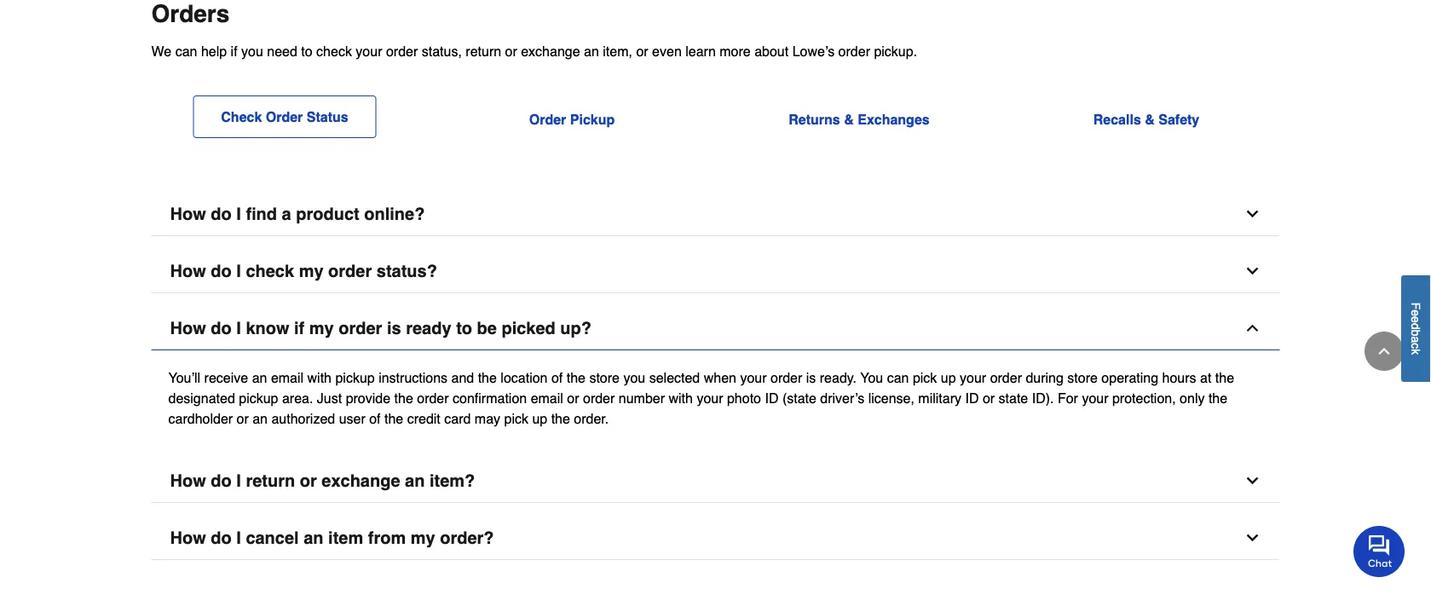 Task type: vqa. For each thing, say whether or not it's contained in the screenshot.
the Doors & Windows
no



Task type: locate. For each thing, give the bounding box(es) containing it.
a right find
[[282, 204, 291, 224]]

or right cardholder
[[237, 411, 249, 426]]

order
[[386, 43, 418, 59], [839, 43, 870, 59], [328, 261, 372, 281], [339, 318, 382, 338], [771, 370, 803, 385], [990, 370, 1022, 385], [417, 390, 449, 406], [583, 390, 615, 406]]

1 vertical spatial is
[[806, 370, 816, 385]]

return
[[466, 43, 501, 59], [246, 471, 295, 491]]

can
[[175, 43, 197, 59], [887, 370, 909, 385]]

2 do from the top
[[211, 261, 232, 281]]

1 store from the left
[[589, 370, 620, 385]]

1 horizontal spatial of
[[552, 370, 563, 385]]

find
[[246, 204, 277, 224]]

or up how do i cancel an item from my order?
[[300, 471, 317, 491]]

need
[[267, 43, 297, 59]]

store
[[589, 370, 620, 385], [1068, 370, 1098, 385]]

chat invite button image
[[1354, 525, 1406, 577]]

1 i from the top
[[236, 204, 241, 224]]

2 chevron down image from the top
[[1244, 472, 1261, 489]]

can up license, on the right bottom of page
[[887, 370, 909, 385]]

status
[[307, 109, 348, 124]]

up?
[[560, 318, 592, 338]]

license,
[[868, 390, 915, 406]]

3 how from the top
[[170, 318, 206, 338]]

order right lowe's
[[839, 43, 870, 59]]

how do i check my order status? button
[[151, 250, 1280, 293]]

0 vertical spatial chevron down image
[[1244, 263, 1261, 280]]

1 horizontal spatial exchange
[[521, 43, 580, 59]]

or up the order.
[[567, 390, 579, 406]]

your right for
[[1082, 390, 1109, 406]]

you inside the you'll receive an email with pickup instructions and the location of the store you selected when your order is ready. you can pick up your order during store operating hours at the designated pickup area. just provide the order confirmation email or order number with your photo id (state driver's license, military id or state id). for your protection, only the cardholder or an authorized user of the credit card may pick up the order.
[[624, 370, 646, 385]]

with
[[307, 370, 332, 385], [669, 390, 693, 406]]

0 vertical spatial a
[[282, 204, 291, 224]]

0 vertical spatial up
[[941, 370, 956, 385]]

0 horizontal spatial if
[[231, 43, 238, 59]]

up down location
[[532, 411, 547, 426]]

2 & from the left
[[1145, 111, 1155, 127]]

check up know
[[246, 261, 294, 281]]

an right receive
[[252, 370, 267, 385]]

1 vertical spatial up
[[532, 411, 547, 426]]

with down selected
[[669, 390, 693, 406]]

how do i know if my order is ready to be picked up?
[[170, 318, 592, 338]]

or right status,
[[505, 43, 517, 59]]

my
[[299, 261, 324, 281], [309, 318, 334, 338], [411, 528, 435, 548]]

5 how from the top
[[170, 528, 206, 548]]

orders
[[151, 0, 230, 27]]

1 horizontal spatial with
[[669, 390, 693, 406]]

c
[[1410, 343, 1423, 349]]

1 vertical spatial can
[[887, 370, 909, 385]]

my right know
[[309, 318, 334, 338]]

order up the order.
[[583, 390, 615, 406]]

0 horizontal spatial of
[[369, 411, 381, 426]]

store up number
[[589, 370, 620, 385]]

you left need
[[241, 43, 263, 59]]

selected
[[649, 370, 700, 385]]

to right need
[[301, 43, 313, 59]]

check order status
[[221, 109, 348, 124]]

or inside button
[[300, 471, 317, 491]]

1 horizontal spatial check
[[316, 43, 352, 59]]

the up confirmation
[[478, 370, 497, 385]]

of
[[552, 370, 563, 385], [369, 411, 381, 426]]

order left status?
[[328, 261, 372, 281]]

1 horizontal spatial can
[[887, 370, 909, 385]]

chevron down image
[[1244, 263, 1261, 280], [1244, 472, 1261, 489], [1244, 529, 1261, 546]]

return right status,
[[466, 43, 501, 59]]

1 vertical spatial email
[[531, 390, 563, 406]]

order left the ready
[[339, 318, 382, 338]]

i for check
[[236, 261, 241, 281]]

0 vertical spatial email
[[271, 370, 304, 385]]

be
[[477, 318, 497, 338]]

3 i from the top
[[236, 318, 241, 338]]

chevron down image inside how do i return or exchange an item? button
[[1244, 472, 1261, 489]]

1 horizontal spatial order
[[529, 111, 566, 127]]

to left be
[[456, 318, 472, 338]]

chevron down image inside how do i cancel an item from my order? button
[[1244, 529, 1261, 546]]

if right help
[[231, 43, 238, 59]]

do
[[211, 204, 232, 224], [211, 261, 232, 281], [211, 318, 232, 338], [211, 471, 232, 491], [211, 528, 232, 548]]

returns & exchanges
[[789, 111, 930, 127]]

pick up military at the right of page
[[913, 370, 937, 385]]

do for return
[[211, 471, 232, 491]]

& left safety
[[1145, 111, 1155, 127]]

pick right may
[[504, 411, 529, 426]]

e
[[1410, 310, 1423, 316], [1410, 316, 1423, 323]]

0 horizontal spatial can
[[175, 43, 197, 59]]

order.
[[574, 411, 609, 426]]

0 vertical spatial exchange
[[521, 43, 580, 59]]

photo
[[727, 390, 761, 406]]

0 horizontal spatial store
[[589, 370, 620, 385]]

d
[[1410, 323, 1423, 329]]

or
[[505, 43, 517, 59], [636, 43, 648, 59], [567, 390, 579, 406], [983, 390, 995, 406], [237, 411, 249, 426], [300, 471, 317, 491]]

1 horizontal spatial is
[[806, 370, 816, 385]]

exchange
[[521, 43, 580, 59], [322, 471, 400, 491]]

0 vertical spatial can
[[175, 43, 197, 59]]

1 horizontal spatial pick
[[913, 370, 937, 385]]

return inside how do i return or exchange an item? button
[[246, 471, 295, 491]]

exchange up item
[[322, 471, 400, 491]]

1 how from the top
[[170, 204, 206, 224]]

chevron down image for item?
[[1244, 472, 1261, 489]]

of right location
[[552, 370, 563, 385]]

4 how from the top
[[170, 471, 206, 491]]

1 horizontal spatial if
[[294, 318, 305, 338]]

1 e from the top
[[1410, 310, 1423, 316]]

2 vertical spatial chevron down image
[[1244, 529, 1261, 546]]

i
[[236, 204, 241, 224], [236, 261, 241, 281], [236, 318, 241, 338], [236, 471, 241, 491], [236, 528, 241, 548]]

0 vertical spatial check
[[316, 43, 352, 59]]

1 vertical spatial to
[[456, 318, 472, 338]]

returns & exchanges link
[[789, 111, 930, 127]]

1 chevron down image from the top
[[1244, 263, 1261, 280]]

if right know
[[294, 318, 305, 338]]

pick
[[913, 370, 937, 385], [504, 411, 529, 426]]

the right at
[[1216, 370, 1235, 385]]

& for recalls
[[1145, 111, 1155, 127]]

2 id from the left
[[965, 390, 979, 406]]

email down location
[[531, 390, 563, 406]]

we can help if you need to check your order status, return or exchange an item, or even learn more about lowe's order pickup.
[[151, 43, 917, 59]]

0 horizontal spatial a
[[282, 204, 291, 224]]

order
[[266, 109, 303, 124], [529, 111, 566, 127]]

1 horizontal spatial &
[[1145, 111, 1155, 127]]

0 horizontal spatial order
[[266, 109, 303, 124]]

1 vertical spatial return
[[246, 471, 295, 491]]

0 vertical spatial return
[[466, 43, 501, 59]]

order up state
[[990, 370, 1022, 385]]

a up k
[[1410, 336, 1423, 343]]

1 id from the left
[[765, 390, 779, 406]]

cardholder
[[168, 411, 233, 426]]

check
[[221, 109, 262, 124]]

0 vertical spatial to
[[301, 43, 313, 59]]

order right check
[[266, 109, 303, 124]]

up
[[941, 370, 956, 385], [532, 411, 547, 426]]

protection,
[[1113, 390, 1176, 406]]

you
[[241, 43, 263, 59], [624, 370, 646, 385]]

authorized
[[272, 411, 335, 426]]

product
[[296, 204, 360, 224]]

3 do from the top
[[211, 318, 232, 338]]

1 horizontal spatial to
[[456, 318, 472, 338]]

0 horizontal spatial return
[[246, 471, 295, 491]]

0 horizontal spatial up
[[532, 411, 547, 426]]

do for cancel
[[211, 528, 232, 548]]

1 horizontal spatial id
[[965, 390, 979, 406]]

2 store from the left
[[1068, 370, 1098, 385]]

1 horizontal spatial you
[[624, 370, 646, 385]]

0 horizontal spatial you
[[241, 43, 263, 59]]

my right "from"
[[411, 528, 435, 548]]

exchange left item,
[[521, 43, 580, 59]]

id right military at the right of page
[[965, 390, 979, 406]]

1 & from the left
[[844, 111, 854, 127]]

an
[[584, 43, 599, 59], [252, 370, 267, 385], [253, 411, 268, 426], [405, 471, 425, 491], [304, 528, 324, 548]]

credit
[[407, 411, 441, 426]]

returns
[[789, 111, 840, 127]]

instructions
[[379, 370, 448, 385]]

1 horizontal spatial a
[[1410, 336, 1423, 343]]

chevron down image
[[1244, 205, 1261, 223]]

item?
[[430, 471, 475, 491]]

5 i from the top
[[236, 528, 241, 548]]

how for how do i check my order status?
[[170, 261, 206, 281]]

5 do from the top
[[211, 528, 232, 548]]

recalls & safety
[[1094, 111, 1200, 127]]

1 vertical spatial my
[[309, 318, 334, 338]]

order pickup link
[[529, 111, 615, 127]]

2 vertical spatial my
[[411, 528, 435, 548]]

of down provide
[[369, 411, 381, 426]]

1 vertical spatial exchange
[[322, 471, 400, 491]]

store up for
[[1068, 370, 1098, 385]]

more
[[720, 43, 751, 59]]

id left the (state
[[765, 390, 779, 406]]

e up 'd'
[[1410, 310, 1423, 316]]

& for returns
[[844, 111, 854, 127]]

0 horizontal spatial to
[[301, 43, 313, 59]]

to
[[301, 43, 313, 59], [456, 318, 472, 338]]

2 i from the top
[[236, 261, 241, 281]]

& right returns
[[844, 111, 854, 127]]

1 horizontal spatial pickup
[[335, 370, 375, 385]]

1 vertical spatial if
[[294, 318, 305, 338]]

the
[[478, 370, 497, 385], [567, 370, 586, 385], [1216, 370, 1235, 385], [394, 390, 413, 406], [1209, 390, 1228, 406], [384, 411, 403, 426], [551, 411, 570, 426]]

is left the ready
[[387, 318, 401, 338]]

1 vertical spatial pick
[[504, 411, 529, 426]]

return up cancel
[[246, 471, 295, 491]]

you'll
[[168, 370, 200, 385]]

0 horizontal spatial id
[[765, 390, 779, 406]]

0 horizontal spatial check
[[246, 261, 294, 281]]

4 do from the top
[[211, 471, 232, 491]]

i inside button
[[236, 204, 241, 224]]

1 vertical spatial pickup
[[239, 390, 278, 406]]

you up number
[[624, 370, 646, 385]]

how inside button
[[170, 204, 206, 224]]

1 vertical spatial check
[[246, 261, 294, 281]]

1 vertical spatial with
[[669, 390, 693, 406]]

do for check
[[211, 261, 232, 281]]

e up b
[[1410, 316, 1423, 323]]

0 horizontal spatial &
[[844, 111, 854, 127]]

pickup down receive
[[239, 390, 278, 406]]

with up just
[[307, 370, 332, 385]]

is
[[387, 318, 401, 338], [806, 370, 816, 385]]

up up military at the right of page
[[941, 370, 956, 385]]

0 horizontal spatial is
[[387, 318, 401, 338]]

can inside the you'll receive an email with pickup instructions and the location of the store you selected when your order is ready. you can pick up your order during store operating hours at the designated pickup area. just provide the order confirmation email or order number with your photo id (state driver's license, military id or state id). for your protection, only the cardholder or an authorized user of the credit card may pick up the order.
[[887, 370, 909, 385]]

even
[[652, 43, 682, 59]]

1 horizontal spatial return
[[466, 43, 501, 59]]

0 vertical spatial is
[[387, 318, 401, 338]]

pickup
[[335, 370, 375, 385], [239, 390, 278, 406]]

2 how from the top
[[170, 261, 206, 281]]

0 horizontal spatial exchange
[[322, 471, 400, 491]]

&
[[844, 111, 854, 127], [1145, 111, 1155, 127]]

my down the how do i find a product online?
[[299, 261, 324, 281]]

how for how do i return or exchange an item?
[[170, 471, 206, 491]]

card
[[444, 411, 471, 426]]

f e e d b a c k
[[1410, 302, 1423, 355]]

check right need
[[316, 43, 352, 59]]

3 chevron down image from the top
[[1244, 529, 1261, 546]]

2 e from the top
[[1410, 316, 1423, 323]]

1 vertical spatial a
[[1410, 336, 1423, 343]]

4 i from the top
[[236, 471, 241, 491]]

how do i check my order status?
[[170, 261, 437, 281]]

email up area.
[[271, 370, 304, 385]]

the down at
[[1209, 390, 1228, 406]]

1 vertical spatial chevron down image
[[1244, 472, 1261, 489]]

(state
[[783, 390, 817, 406]]

0 horizontal spatial with
[[307, 370, 332, 385]]

1 do from the top
[[211, 204, 232, 224]]

1 horizontal spatial store
[[1068, 370, 1098, 385]]

1 vertical spatial you
[[624, 370, 646, 385]]

pickup up provide
[[335, 370, 375, 385]]

can right the we
[[175, 43, 197, 59]]

order left the pickup
[[529, 111, 566, 127]]

id
[[765, 390, 779, 406], [965, 390, 979, 406]]

1 vertical spatial of
[[369, 411, 381, 426]]

do inside button
[[211, 204, 232, 224]]

your
[[356, 43, 382, 59], [740, 370, 767, 385], [960, 370, 987, 385], [697, 390, 723, 406], [1082, 390, 1109, 406]]

order inside the how do i check my order status? button
[[328, 261, 372, 281]]

check
[[316, 43, 352, 59], [246, 261, 294, 281]]

is up the (state
[[806, 370, 816, 385]]



Task type: describe. For each thing, give the bounding box(es) containing it.
scroll to top element
[[1365, 332, 1404, 371]]

user
[[339, 411, 366, 426]]

check order status link
[[193, 95, 377, 138]]

state
[[999, 390, 1028, 406]]

i for know
[[236, 318, 241, 338]]

learn
[[686, 43, 716, 59]]

just
[[317, 390, 342, 406]]

how for how do i cancel an item from my order?
[[170, 528, 206, 548]]

order inside how do i know if my order is ready to be picked up? button
[[339, 318, 382, 338]]

item
[[328, 528, 363, 548]]

0 vertical spatial of
[[552, 370, 563, 385]]

or left state
[[983, 390, 995, 406]]

if inside how do i know if my order is ready to be picked up? button
[[294, 318, 305, 338]]

0 horizontal spatial pick
[[504, 411, 529, 426]]

0 horizontal spatial email
[[271, 370, 304, 385]]

the up the order.
[[567, 370, 586, 385]]

operating
[[1102, 370, 1159, 385]]

picked
[[502, 318, 556, 338]]

an left item,
[[584, 43, 599, 59]]

f e e d b a c k button
[[1402, 275, 1431, 382]]

order left status,
[[386, 43, 418, 59]]

how do i cancel an item from my order?
[[170, 528, 494, 548]]

know
[[246, 318, 289, 338]]

only
[[1180, 390, 1205, 406]]

check inside button
[[246, 261, 294, 281]]

number
[[619, 390, 665, 406]]

the left credit
[[384, 411, 403, 426]]

an left item
[[304, 528, 324, 548]]

a inside button
[[282, 204, 291, 224]]

is inside how do i know if my order is ready to be picked up? button
[[387, 318, 401, 338]]

your up military at the right of page
[[960, 370, 987, 385]]

chevron up image
[[1376, 343, 1393, 360]]

an left authorized
[[253, 411, 268, 426]]

the left the order.
[[551, 411, 570, 426]]

0 vertical spatial pick
[[913, 370, 937, 385]]

0 vertical spatial you
[[241, 43, 263, 59]]

how do i know if my order is ready to be picked up? button
[[151, 307, 1280, 350]]

0 vertical spatial with
[[307, 370, 332, 385]]

for
[[1058, 390, 1078, 406]]

how do i find a product online? button
[[151, 193, 1280, 236]]

designated
[[168, 390, 235, 406]]

is inside the you'll receive an email with pickup instructions and the location of the store you selected when your order is ready. you can pick up your order during store operating hours at the designated pickup area. just provide the order confirmation email or order number with your photo id (state driver's license, military id or state id). for your protection, only the cardholder or an authorized user of the credit card may pick up the order.
[[806, 370, 816, 385]]

b
[[1410, 329, 1423, 336]]

status?
[[377, 261, 437, 281]]

ready.
[[820, 370, 857, 385]]

at
[[1200, 370, 1212, 385]]

0 vertical spatial pickup
[[335, 370, 375, 385]]

exchanges
[[858, 111, 930, 127]]

from
[[368, 528, 406, 548]]

you
[[861, 370, 883, 385]]

how do i cancel an item from my order? button
[[151, 517, 1280, 560]]

your down when
[[697, 390, 723, 406]]

the down instructions
[[394, 390, 413, 406]]

about
[[755, 43, 789, 59]]

0 vertical spatial my
[[299, 261, 324, 281]]

k
[[1410, 349, 1423, 355]]

0 horizontal spatial pickup
[[239, 390, 278, 406]]

lowe's
[[793, 43, 835, 59]]

order?
[[440, 528, 494, 548]]

or right item,
[[636, 43, 648, 59]]

do for find
[[211, 204, 232, 224]]

order pickup
[[529, 111, 615, 127]]

during
[[1026, 370, 1064, 385]]

recalls & safety link
[[1094, 111, 1200, 127]]

order up credit
[[417, 390, 449, 406]]

an left "item?"
[[405, 471, 425, 491]]

confirmation
[[453, 390, 527, 406]]

order up the (state
[[771, 370, 803, 385]]

may
[[475, 411, 500, 426]]

a inside button
[[1410, 336, 1423, 343]]

military
[[918, 390, 962, 406]]

item,
[[603, 43, 633, 59]]

how for how do i know if my order is ready to be picked up?
[[170, 318, 206, 338]]

ready
[[406, 318, 451, 338]]

1 horizontal spatial up
[[941, 370, 956, 385]]

do for know
[[211, 318, 232, 338]]

how do i return or exchange an item? button
[[151, 460, 1280, 503]]

online?
[[364, 204, 425, 224]]

1 horizontal spatial email
[[531, 390, 563, 406]]

0 vertical spatial if
[[231, 43, 238, 59]]

to inside button
[[456, 318, 472, 338]]

when
[[704, 370, 737, 385]]

we
[[151, 43, 172, 59]]

and
[[451, 370, 474, 385]]

id).
[[1032, 390, 1054, 406]]

area.
[[282, 390, 313, 406]]

i for find
[[236, 204, 241, 224]]

your up "photo"
[[740, 370, 767, 385]]

chevron down image for my
[[1244, 529, 1261, 546]]

i for cancel
[[236, 528, 241, 548]]

f
[[1410, 302, 1423, 310]]

status,
[[422, 43, 462, 59]]

driver's
[[820, 390, 865, 406]]

i for return
[[236, 471, 241, 491]]

help
[[201, 43, 227, 59]]

recalls
[[1094, 111, 1141, 127]]

your left status,
[[356, 43, 382, 59]]

how for how do i find a product online?
[[170, 204, 206, 224]]

hours
[[1162, 370, 1197, 385]]

safety
[[1159, 111, 1200, 127]]

how do i return or exchange an item?
[[170, 471, 475, 491]]

cancel
[[246, 528, 299, 548]]

you'll receive an email with pickup instructions and the location of the store you selected when your order is ready. you can pick up your order during store operating hours at the designated pickup area. just provide the order confirmation email or order number with your photo id (state driver's license, military id or state id). for your protection, only the cardholder or an authorized user of the credit card may pick up the order.
[[168, 370, 1235, 426]]

pickup
[[570, 111, 615, 127]]

receive
[[204, 370, 248, 385]]

chevron up image
[[1244, 320, 1261, 337]]

pickup.
[[874, 43, 917, 59]]

provide
[[346, 390, 391, 406]]

location
[[501, 370, 548, 385]]

chevron down image inside the how do i check my order status? button
[[1244, 263, 1261, 280]]

how do i find a product online?
[[170, 204, 425, 224]]

exchange inside button
[[322, 471, 400, 491]]



